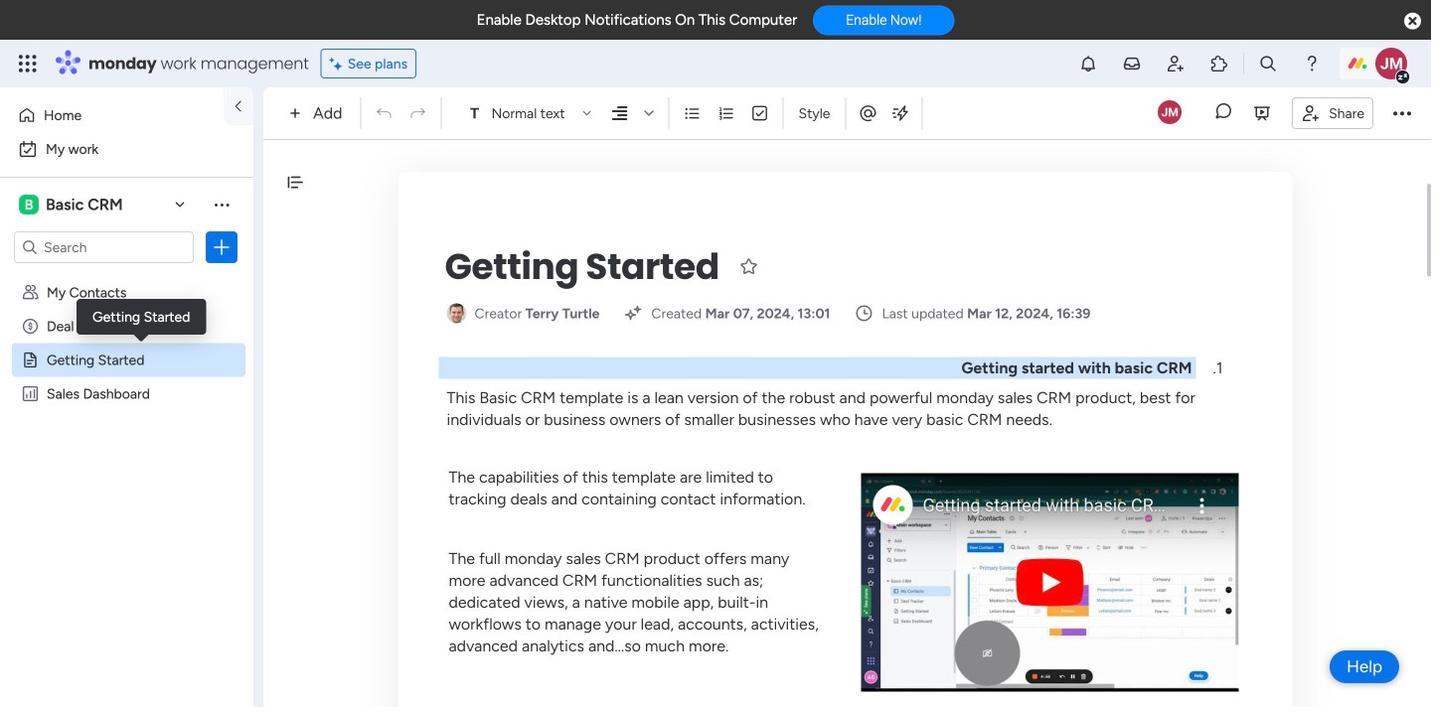 Task type: describe. For each thing, give the bounding box(es) containing it.
checklist image
[[751, 104, 769, 122]]

bulleted list image
[[684, 104, 701, 122]]

monday marketplace image
[[1210, 54, 1230, 74]]

invite members image
[[1166, 54, 1186, 74]]

dynamic values image
[[890, 103, 910, 123]]

numbered list image
[[717, 104, 735, 122]]

workspace selection element
[[19, 193, 126, 217]]

public board image
[[21, 351, 40, 370]]

update feed image
[[1123, 54, 1142, 74]]

v2 ellipsis image
[[1394, 100, 1412, 126]]

see plans image
[[330, 52, 348, 75]]

workspace options image
[[212, 195, 232, 215]]

dapulse close image
[[1405, 11, 1422, 32]]

2 vertical spatial option
[[0, 275, 254, 279]]



Task type: vqa. For each thing, say whether or not it's contained in the screenshot.
component image
no



Task type: locate. For each thing, give the bounding box(es) containing it.
search everything image
[[1259, 54, 1279, 74]]

1 vertical spatial option
[[12, 133, 242, 165]]

select product image
[[18, 54, 38, 74]]

0 vertical spatial option
[[12, 99, 212, 131]]

notifications image
[[1079, 54, 1099, 74]]

option
[[12, 99, 212, 131], [12, 133, 242, 165], [0, 275, 254, 279]]

options image
[[212, 238, 232, 258]]

add to favorites image
[[739, 257, 759, 276]]

workspace image
[[19, 194, 39, 216]]

list box
[[0, 272, 254, 680]]

Search in workspace field
[[42, 236, 166, 259]]

board activity image
[[1158, 100, 1182, 124]]

None field
[[440, 241, 724, 293]]

mention image
[[859, 103, 878, 123]]

help image
[[1303, 54, 1322, 74]]

public dashboard image
[[21, 385, 40, 404]]

jeremy miller image
[[1376, 48, 1408, 80]]



